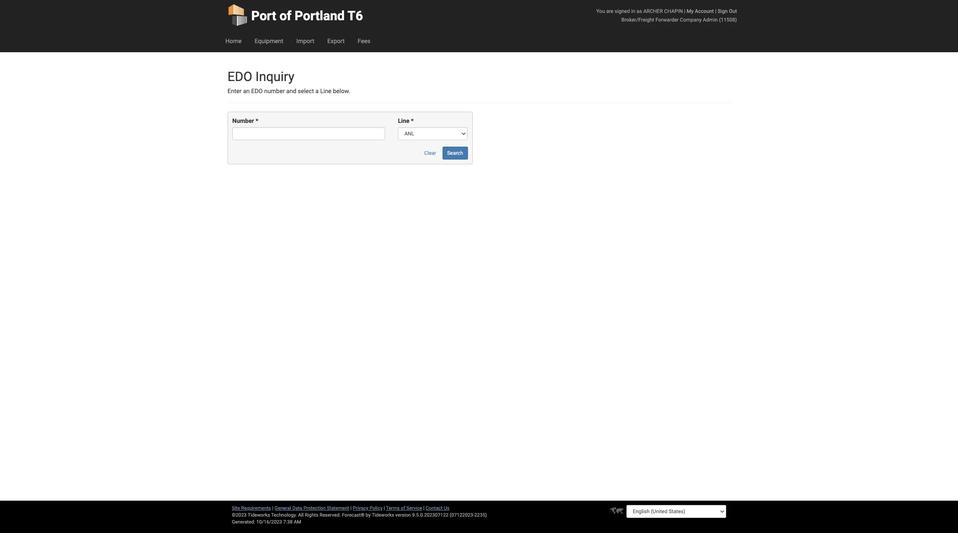 Task type: locate. For each thing, give the bounding box(es) containing it.
of right port
[[280, 8, 292, 23]]

port of portland t6 link
[[228, 0, 363, 30]]

1 vertical spatial of
[[401, 506, 405, 512]]

account
[[695, 8, 714, 14]]

* for line *
[[411, 118, 414, 125]]

sign
[[718, 8, 728, 14]]

general data protection statement link
[[275, 506, 349, 512]]

and
[[286, 88, 296, 95]]

line inside edo inquiry enter an edo number and select a line below.
[[320, 88, 332, 95]]

1 * from the left
[[256, 118, 258, 125]]

equipment
[[255, 38, 284, 44]]

all
[[298, 513, 304, 519]]

| left my on the right
[[684, 8, 686, 14]]

site requirements | general data protection statement | privacy policy | terms of service | contact us ©2023 tideworks technology. all rights reserved. forecast® by tideworks version 9.5.0.202307122 (07122023-2235) generated: 10/16/2023 7:38 am
[[232, 506, 487, 526]]

edo
[[228, 69, 252, 84], [251, 88, 263, 95]]

policy
[[370, 506, 383, 512]]

|
[[684, 8, 686, 14], [715, 8, 717, 14], [272, 506, 274, 512], [351, 506, 352, 512], [384, 506, 385, 512], [423, 506, 425, 512]]

terms of service link
[[386, 506, 422, 512]]

contact
[[426, 506, 443, 512]]

| up the 9.5.0.202307122
[[423, 506, 425, 512]]

* for number *
[[256, 118, 258, 125]]

line
[[320, 88, 332, 95], [398, 118, 410, 125]]

privacy policy link
[[353, 506, 383, 512]]

edo right an in the left of the page
[[251, 88, 263, 95]]

Number * text field
[[232, 128, 385, 141]]

export
[[327, 38, 345, 44]]

contact us link
[[426, 506, 450, 512]]

protection
[[304, 506, 326, 512]]

edo up enter
[[228, 69, 252, 84]]

you are signed in as archer chapin | my account | sign out broker/freight forwarder company admin (11508)
[[597, 8, 737, 23]]

below.
[[333, 88, 350, 95]]

export button
[[321, 30, 351, 52]]

by
[[366, 513, 371, 519]]

of inside 'site requirements | general data protection statement | privacy policy | terms of service | contact us ©2023 tideworks technology. all rights reserved. forecast® by tideworks version 9.5.0.202307122 (07122023-2235) generated: 10/16/2023 7:38 am'
[[401, 506, 405, 512]]

in
[[631, 8, 636, 14]]

0 horizontal spatial *
[[256, 118, 258, 125]]

generated:
[[232, 520, 255, 526]]

statement
[[327, 506, 349, 512]]

0 horizontal spatial of
[[280, 8, 292, 23]]

| up forecast®
[[351, 506, 352, 512]]

of
[[280, 8, 292, 23], [401, 506, 405, 512]]

| up tideworks
[[384, 506, 385, 512]]

t6
[[348, 8, 363, 23]]

0 horizontal spatial line
[[320, 88, 332, 95]]

2 * from the left
[[411, 118, 414, 125]]

1 horizontal spatial line
[[398, 118, 410, 125]]

are
[[606, 8, 614, 14]]

you
[[597, 8, 605, 14]]

0 vertical spatial of
[[280, 8, 292, 23]]

of up version
[[401, 506, 405, 512]]

search
[[447, 150, 463, 157]]

am
[[294, 520, 301, 526]]

reserved.
[[320, 513, 341, 519]]

admin
[[703, 17, 718, 23]]

fees
[[358, 38, 371, 44]]

1 horizontal spatial of
[[401, 506, 405, 512]]

import
[[296, 38, 314, 44]]

*
[[256, 118, 258, 125], [411, 118, 414, 125]]

portland
[[295, 8, 345, 23]]

search button
[[443, 147, 468, 160]]

of inside port of portland t6 link
[[280, 8, 292, 23]]

1 horizontal spatial *
[[411, 118, 414, 125]]

data
[[292, 506, 302, 512]]

1 vertical spatial line
[[398, 118, 410, 125]]

privacy
[[353, 506, 369, 512]]

0 vertical spatial line
[[320, 88, 332, 95]]

sign out link
[[718, 8, 737, 14]]



Task type: vqa. For each thing, say whether or not it's contained in the screenshot.
BY
yes



Task type: describe. For each thing, give the bounding box(es) containing it.
chapin
[[664, 8, 683, 14]]

a
[[316, 88, 319, 95]]

home button
[[219, 30, 248, 52]]

home
[[225, 38, 242, 44]]

general
[[275, 506, 291, 512]]

an
[[243, 88, 250, 95]]

site requirements link
[[232, 506, 271, 512]]

requirements
[[241, 506, 271, 512]]

import button
[[290, 30, 321, 52]]

line *
[[398, 118, 414, 125]]

forecast®
[[342, 513, 365, 519]]

©2023 tideworks
[[232, 513, 270, 519]]

number
[[264, 88, 285, 95]]

(11508)
[[719, 17, 737, 23]]

2235)
[[475, 513, 487, 519]]

number
[[232, 118, 254, 125]]

edo inquiry enter an edo number and select a line below.
[[228, 69, 350, 95]]

out
[[729, 8, 737, 14]]

equipment button
[[248, 30, 290, 52]]

inquiry
[[256, 69, 295, 84]]

terms
[[386, 506, 400, 512]]

clear button
[[420, 147, 441, 160]]

technology.
[[271, 513, 297, 519]]

port of portland t6
[[251, 8, 363, 23]]

1 vertical spatial edo
[[251, 88, 263, 95]]

fees button
[[351, 30, 377, 52]]

rights
[[305, 513, 319, 519]]

10/16/2023
[[256, 520, 282, 526]]

as
[[637, 8, 642, 14]]

enter
[[228, 88, 242, 95]]

9.5.0.202307122
[[412, 513, 449, 519]]

7:38
[[283, 520, 293, 526]]

site
[[232, 506, 240, 512]]

clear
[[424, 150, 436, 157]]

my account link
[[687, 8, 714, 14]]

0 vertical spatial edo
[[228, 69, 252, 84]]

service
[[407, 506, 422, 512]]

select
[[298, 88, 314, 95]]

my
[[687, 8, 694, 14]]

port
[[251, 8, 276, 23]]

(07122023-
[[450, 513, 475, 519]]

us
[[444, 506, 450, 512]]

number *
[[232, 118, 258, 125]]

| left general
[[272, 506, 274, 512]]

tideworks
[[372, 513, 394, 519]]

signed
[[615, 8, 630, 14]]

company
[[680, 17, 702, 23]]

archer
[[644, 8, 663, 14]]

version
[[395, 513, 411, 519]]

| left sign
[[715, 8, 717, 14]]

broker/freight
[[622, 17, 654, 23]]

forwarder
[[656, 17, 679, 23]]



